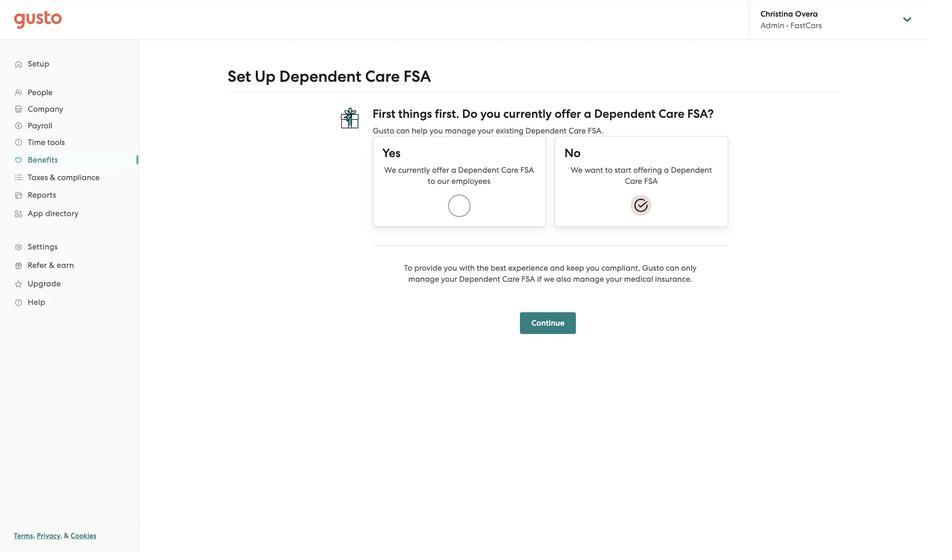 Task type: vqa. For each thing, say whether or not it's contained in the screenshot.
right the offer
yes



Task type: locate. For each thing, give the bounding box(es) containing it.
can up insurance.
[[666, 264, 679, 273]]

1 horizontal spatial your
[[478, 126, 494, 136]]

•
[[786, 21, 789, 30]]

1 horizontal spatial currently
[[503, 107, 552, 121]]

only
[[681, 264, 697, 273]]

1 , from the left
[[33, 532, 35, 541]]

0 horizontal spatial offer
[[432, 166, 449, 175]]

if
[[537, 275, 542, 284]]

manage down keep
[[573, 275, 604, 284]]

company
[[28, 105, 63, 114]]

refer
[[28, 261, 47, 270]]

you left with
[[444, 264, 457, 273]]

1 horizontal spatial offer
[[555, 107, 581, 121]]

your
[[478, 126, 494, 136], [441, 275, 457, 284], [606, 275, 622, 284]]

tools
[[47, 138, 65, 147]]

& right taxes
[[50, 173, 55, 182]]

& left earn
[[49, 261, 55, 270]]

benefits
[[28, 155, 58, 165]]

taxes
[[28, 173, 48, 182]]

medical
[[624, 275, 653, 284]]

your down provide
[[441, 275, 457, 284]]

1 horizontal spatial to
[[605, 166, 613, 175]]

terms link
[[14, 532, 33, 541]]

list
[[0, 84, 138, 312]]

we for yes
[[384, 166, 396, 175]]

we
[[384, 166, 396, 175], [571, 166, 583, 175]]

compliance
[[57, 173, 100, 182]]

can
[[396, 126, 410, 136], [666, 264, 679, 273]]

settings
[[28, 242, 58, 252]]

terms , privacy , & cookies
[[14, 532, 96, 541]]

christina
[[761, 9, 793, 19]]

care down 'start'
[[625, 177, 642, 186]]

offering
[[633, 166, 662, 175]]

1 horizontal spatial we
[[571, 166, 583, 175]]

gusto up "medical"
[[642, 264, 664, 273]]

people button
[[9, 84, 129, 101]]

manage
[[445, 126, 476, 136], [408, 275, 439, 284], [573, 275, 604, 284]]

taxes & compliance button
[[9, 169, 129, 186]]

gusto down first
[[373, 126, 394, 136]]

0 horizontal spatial to
[[428, 177, 435, 186]]

we left want
[[571, 166, 583, 175]]

gusto navigation element
[[0, 40, 138, 327]]

0 vertical spatial can
[[396, 126, 410, 136]]

2 horizontal spatial manage
[[573, 275, 604, 284]]

start
[[615, 166, 631, 175]]

?
[[707, 107, 714, 121]]

to
[[605, 166, 613, 175], [428, 177, 435, 186]]

, left cookies button on the bottom
[[60, 532, 62, 541]]

we want to start offering a dependent care fsa
[[571, 166, 712, 186]]

do
[[462, 107, 478, 121]]

dependent inside we want to start offering a dependent care fsa
[[671, 166, 712, 175]]

to left 'start'
[[605, 166, 613, 175]]

care
[[365, 67, 400, 86], [659, 107, 685, 121], [569, 126, 586, 136], [501, 166, 519, 175], [625, 177, 642, 186], [502, 275, 520, 284]]

privacy
[[37, 532, 60, 541]]

0 horizontal spatial we
[[384, 166, 396, 175]]

1 horizontal spatial can
[[666, 264, 679, 273]]

also
[[556, 275, 571, 284]]

to left our
[[428, 177, 435, 186]]

manage down provide
[[408, 275, 439, 284]]

1 horizontal spatial ,
[[60, 532, 62, 541]]

you
[[480, 107, 501, 121], [430, 126, 443, 136], [444, 264, 457, 273], [586, 264, 599, 273]]

you right keep
[[586, 264, 599, 273]]

0 vertical spatial to
[[605, 166, 613, 175]]

&
[[50, 173, 55, 182], [49, 261, 55, 270], [64, 532, 69, 541]]

care down the best at the top right of page
[[502, 275, 520, 284]]

1 vertical spatial currently
[[398, 166, 430, 175]]

1 horizontal spatial gusto
[[642, 264, 664, 273]]

to
[[404, 264, 412, 273]]

2 horizontal spatial a
[[664, 166, 669, 175]]

currently up existing
[[503, 107, 552, 121]]

list containing people
[[0, 84, 138, 312]]

to inside the we currently offer a dependent care fsa to our employees
[[428, 177, 435, 186]]

reports
[[28, 191, 56, 200]]

help link
[[9, 294, 129, 311]]

1 vertical spatial &
[[49, 261, 55, 270]]

currently down yes
[[398, 166, 430, 175]]

want
[[585, 166, 603, 175]]

care up first
[[365, 67, 400, 86]]

up
[[255, 67, 276, 86]]

care inside we want to start offering a dependent care fsa
[[625, 177, 642, 186]]

0 horizontal spatial manage
[[408, 275, 439, 284]]

gusto
[[373, 126, 394, 136], [642, 264, 664, 273]]

we inside we want to start offering a dependent care fsa
[[571, 166, 583, 175]]

0 horizontal spatial currently
[[398, 166, 430, 175]]

fastcars
[[791, 21, 822, 30]]

0 vertical spatial currently
[[503, 107, 552, 121]]

1 vertical spatial can
[[666, 264, 679, 273]]

2 , from the left
[[60, 532, 62, 541]]

reports link
[[9, 187, 129, 204]]

0 horizontal spatial your
[[441, 275, 457, 284]]

experience
[[508, 264, 548, 273]]

we down yes
[[384, 166, 396, 175]]

app directory
[[28, 209, 79, 218]]

0 horizontal spatial ,
[[33, 532, 35, 541]]

1 vertical spatial offer
[[432, 166, 449, 175]]

time tools button
[[9, 134, 129, 151]]

you up gusto can help you manage your existing dependent care fsa.
[[480, 107, 501, 121]]

we
[[544, 275, 554, 284]]

currently
[[503, 107, 552, 121], [398, 166, 430, 175]]

dependent
[[279, 67, 361, 86], [594, 107, 656, 121], [526, 126, 567, 136], [458, 166, 499, 175], [671, 166, 712, 175], [459, 275, 500, 284]]

a up employees
[[451, 166, 456, 175]]

your down "compliant,"
[[606, 275, 622, 284]]

continue
[[531, 319, 565, 328]]

care down existing
[[501, 166, 519, 175]]

fsa
[[404, 67, 431, 86], [687, 107, 707, 121], [520, 166, 534, 175], [644, 177, 658, 186], [522, 275, 535, 284]]

gusto can help you manage your existing dependent care fsa.
[[373, 126, 604, 136]]

we for no
[[571, 166, 583, 175]]

1 vertical spatial gusto
[[642, 264, 664, 273]]

your left existing
[[478, 126, 494, 136]]

can left "help" at the left
[[396, 126, 410, 136]]

we inside the we currently offer a dependent care fsa to our employees
[[384, 166, 396, 175]]

payroll
[[28, 121, 52, 130]]

a
[[584, 107, 591, 121], [451, 166, 456, 175], [664, 166, 669, 175]]

setup link
[[9, 56, 129, 72]]

first.
[[435, 107, 459, 121]]

to inside we want to start offering a dependent care fsa
[[605, 166, 613, 175]]

cookies button
[[71, 531, 96, 542]]

& left cookies button on the bottom
[[64, 532, 69, 541]]

help
[[28, 298, 45, 307]]

provide
[[414, 264, 442, 273]]

privacy link
[[37, 532, 60, 541]]

2 we from the left
[[571, 166, 583, 175]]

manage down do
[[445, 126, 476, 136]]

cookies
[[71, 532, 96, 541]]

christina overa admin • fastcars
[[761, 9, 822, 30]]

0 horizontal spatial a
[[451, 166, 456, 175]]

0 vertical spatial &
[[50, 173, 55, 182]]

1 we from the left
[[384, 166, 396, 175]]

, left the privacy link
[[33, 532, 35, 541]]

,
[[33, 532, 35, 541], [60, 532, 62, 541]]

a up fsa.
[[584, 107, 591, 121]]

offer up our
[[432, 166, 449, 175]]

manage inside to provide you with the best experience and keep you compliant, gusto can only manage your
[[408, 275, 439, 284]]

offer up no
[[555, 107, 581, 121]]

& inside dropdown button
[[50, 173, 55, 182]]

the
[[477, 264, 489, 273]]

a right offering
[[664, 166, 669, 175]]

0 vertical spatial gusto
[[373, 126, 394, 136]]

1 vertical spatial to
[[428, 177, 435, 186]]

payroll button
[[9, 118, 129, 134]]

set
[[228, 67, 251, 86]]

company button
[[9, 101, 129, 118]]

best
[[491, 264, 506, 273]]

help
[[412, 126, 428, 136]]

& for compliance
[[50, 173, 55, 182]]



Task type: describe. For each thing, give the bounding box(es) containing it.
fsa inside the we currently offer a dependent care fsa to our employees
[[520, 166, 534, 175]]

refer & earn link
[[9, 257, 129, 274]]

people
[[28, 88, 53, 97]]

time
[[28, 138, 45, 147]]

employees
[[451, 177, 491, 186]]

compliant,
[[601, 264, 640, 273]]

0 horizontal spatial can
[[396, 126, 410, 136]]

a inside the we currently offer a dependent care fsa to our employees
[[451, 166, 456, 175]]

directory
[[45, 209, 79, 218]]

admin
[[761, 21, 784, 30]]

yes
[[382, 146, 401, 161]]

setup
[[28, 59, 49, 68]]

first things first. do you currently offer a dependent care fsa ?
[[373, 107, 714, 121]]

a inside we want to start offering a dependent care fsa
[[664, 166, 669, 175]]

taxes & compliance
[[28, 173, 100, 182]]

your inside to provide you with the best experience and keep you compliant, gusto can only manage your
[[441, 275, 457, 284]]

0 horizontal spatial gusto
[[373, 126, 394, 136]]

0 vertical spatial offer
[[555, 107, 581, 121]]

gusto inside to provide you with the best experience and keep you compliant, gusto can only manage your
[[642, 264, 664, 273]]

to provide you with the best experience and keep you compliant, gusto can only manage your
[[404, 264, 697, 284]]

benefits link
[[9, 152, 129, 168]]

keep
[[567, 264, 584, 273]]

with
[[459, 264, 475, 273]]

care left ?
[[659, 107, 685, 121]]

you right "help" at the left
[[430, 126, 443, 136]]

upgrade link
[[9, 276, 129, 292]]

care inside the we currently offer a dependent care fsa to our employees
[[501, 166, 519, 175]]

currently inside the we currently offer a dependent care fsa to our employees
[[398, 166, 430, 175]]

overa
[[795, 9, 818, 19]]

we currently offer a dependent care fsa to our employees
[[384, 166, 534, 186]]

refer & earn
[[28, 261, 74, 270]]

can inside to provide you with the best experience and keep you compliant, gusto can only manage your
[[666, 264, 679, 273]]

continue button
[[520, 313, 576, 334]]

settings link
[[9, 239, 129, 255]]

care left fsa.
[[569, 126, 586, 136]]

offer inside the we currently offer a dependent care fsa to our employees
[[432, 166, 449, 175]]

no
[[565, 146, 581, 161]]

things
[[398, 107, 432, 121]]

earn
[[57, 261, 74, 270]]

& for earn
[[49, 261, 55, 270]]

upgrade
[[28, 279, 61, 289]]

fsa inside we want to start offering a dependent care fsa
[[644, 177, 658, 186]]

and
[[550, 264, 565, 273]]

our
[[437, 177, 449, 186]]

time tools
[[28, 138, 65, 147]]

terms
[[14, 532, 33, 541]]

existing
[[496, 126, 524, 136]]

2 horizontal spatial your
[[606, 275, 622, 284]]

fsa.
[[588, 126, 604, 136]]

dependent inside the we currently offer a dependent care fsa to our employees
[[458, 166, 499, 175]]

app
[[28, 209, 43, 218]]

home image
[[14, 10, 62, 29]]

set up dependent care fsa
[[228, 67, 431, 86]]

dependent care fsa if we also manage your medical insurance.
[[459, 275, 692, 284]]

app directory link
[[9, 205, 129, 222]]

2 vertical spatial &
[[64, 532, 69, 541]]

1 horizontal spatial a
[[584, 107, 591, 121]]

insurance.
[[655, 275, 692, 284]]

first
[[373, 107, 396, 121]]

1 horizontal spatial manage
[[445, 126, 476, 136]]



